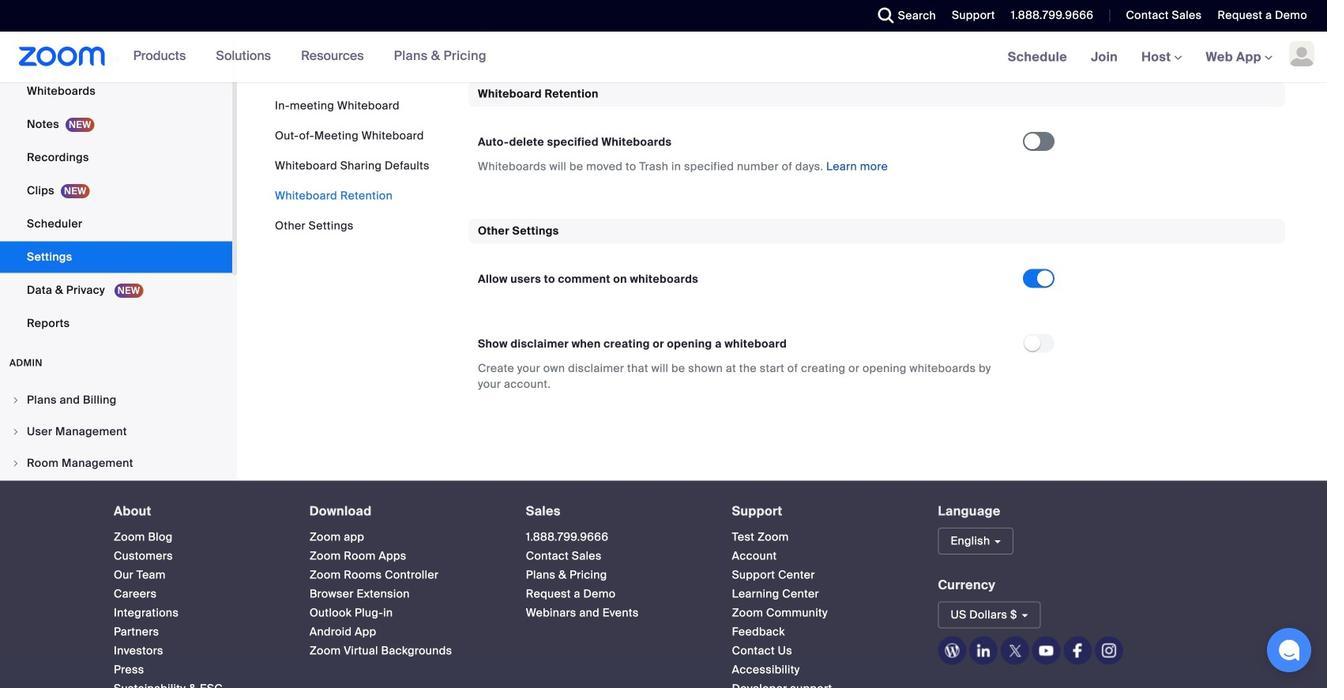 Task type: locate. For each thing, give the bounding box(es) containing it.
3 right image from the top
[[11, 459, 21, 468]]

meetings navigation
[[996, 32, 1327, 83]]

4 heading from the left
[[732, 504, 910, 518]]

menu bar
[[275, 98, 430, 234]]

other settings element
[[468, 219, 1285, 411]]

right image
[[11, 395, 21, 405], [11, 427, 21, 436], [11, 459, 21, 468]]

3 menu item from the top
[[0, 448, 232, 478]]

0 vertical spatial right image
[[11, 395, 21, 405]]

1 right image from the top
[[11, 395, 21, 405]]

menu item
[[0, 385, 232, 415], [0, 417, 232, 447], [0, 448, 232, 478], [0, 480, 232, 510]]

2 vertical spatial right image
[[11, 459, 21, 468]]

banner
[[0, 32, 1327, 83]]

1 vertical spatial right image
[[11, 427, 21, 436]]

2 heading from the left
[[310, 504, 497, 518]]

heading
[[114, 504, 281, 518], [310, 504, 497, 518], [526, 504, 704, 518], [732, 504, 910, 518]]

product information navigation
[[106, 32, 498, 82]]



Task type: describe. For each thing, give the bounding box(es) containing it.
1 heading from the left
[[114, 504, 281, 518]]

2 menu item from the top
[[0, 417, 232, 447]]

whiteboard retention element
[[468, 82, 1285, 194]]

admin menu menu
[[0, 385, 232, 606]]

profile picture image
[[1289, 41, 1315, 66]]

1 menu item from the top
[[0, 385, 232, 415]]

4 menu item from the top
[[0, 480, 232, 510]]

side navigation navigation
[[0, 0, 237, 606]]

personal menu menu
[[0, 0, 232, 341]]

3 heading from the left
[[526, 504, 704, 518]]

open chat image
[[1278, 639, 1300, 661]]

zoom logo image
[[19, 47, 106, 66]]

2 right image from the top
[[11, 427, 21, 436]]



Task type: vqa. For each thing, say whether or not it's contained in the screenshot.
MENU
no



